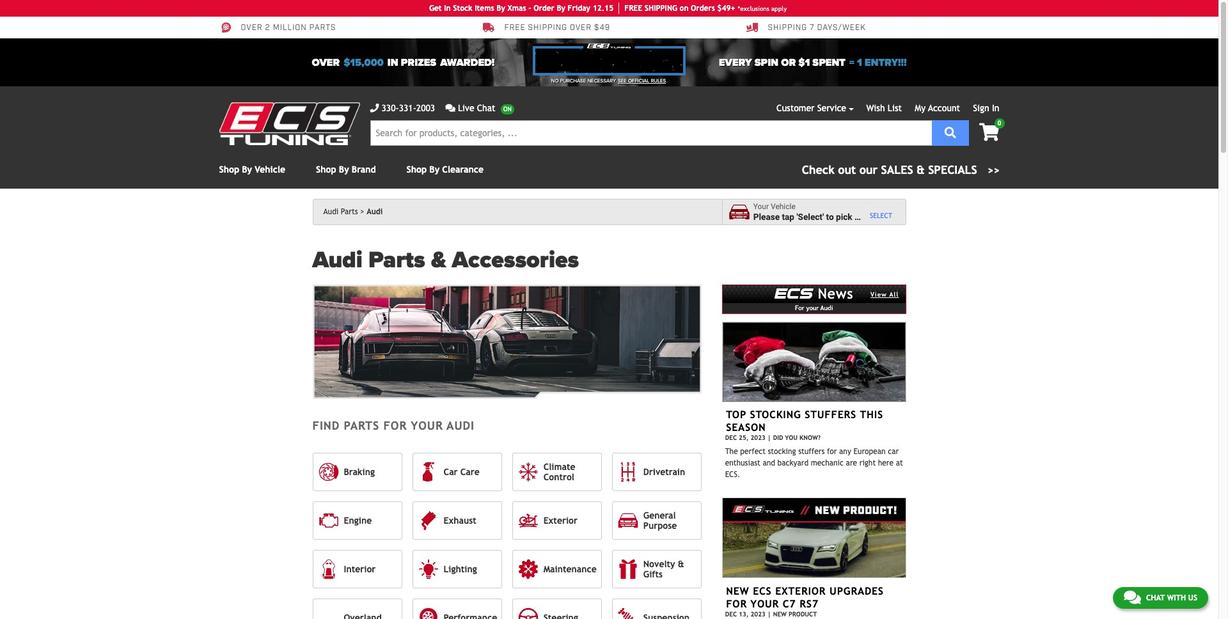 Task type: describe. For each thing, give the bounding box(es) containing it.
1
[[858, 56, 863, 69]]

live
[[458, 103, 475, 113]]

shopping cart image
[[980, 124, 1000, 141]]

us
[[1189, 594, 1198, 603]]

wish
[[867, 103, 886, 113]]

general purpose
[[644, 511, 677, 531]]

330-331-2003
[[382, 103, 435, 113]]

million
[[273, 23, 307, 33]]

shop for shop by clearance
[[407, 164, 427, 175]]

by for shop by clearance
[[430, 164, 440, 175]]

your inside the new ecs exterior upgrades for your c7 rs7 dec 13, 2023 | new product
[[751, 598, 780, 610]]

shop for shop by brand
[[316, 164, 336, 175]]

news
[[818, 285, 854, 302]]

comments image for live
[[446, 104, 456, 113]]

no
[[552, 78, 559, 84]]

select link
[[870, 212, 893, 220]]

audi parts
[[324, 207, 358, 216]]

tap
[[782, 212, 795, 222]]

| inside the new ecs exterior upgrades for your c7 rs7 dec 13, 2023 | new product
[[768, 611, 772, 618]]

parts for audi parts & accessories
[[369, 246, 425, 274]]

sign in link
[[974, 103, 1000, 113]]

rs7
[[800, 598, 819, 610]]

exterior inside the new ecs exterior upgrades for your c7 rs7 dec 13, 2023 | new product
[[776, 585, 827, 597]]

on
[[680, 4, 689, 13]]

shop by clearance
[[407, 164, 484, 175]]

perfect
[[741, 447, 766, 456]]

my account link
[[915, 103, 961, 113]]

european
[[854, 447, 886, 456]]

spent
[[813, 56, 846, 69]]

12.15
[[593, 4, 614, 13]]

2
[[265, 23, 271, 33]]

0
[[998, 120, 1002, 127]]

1 horizontal spatial your
[[807, 304, 819, 311]]

sign
[[974, 103, 990, 113]]

purpose
[[644, 521, 677, 531]]

clearance
[[442, 164, 484, 175]]

see official rules link
[[618, 77, 666, 85]]

sales & specials
[[882, 163, 978, 177]]

every spin or $1 spent = 1 entry!!!
[[719, 56, 907, 69]]

engine link
[[313, 502, 402, 540]]

prizes
[[401, 56, 437, 69]]

c7
[[783, 598, 797, 610]]

customer service button
[[777, 102, 854, 115]]

every
[[719, 56, 752, 69]]

comments image for chat
[[1124, 590, 1142, 605]]

ecs inside the new ecs exterior upgrades for your c7 rs7 dec 13, 2023 | new product
[[753, 585, 772, 597]]

free shipping over $49 link
[[483, 22, 611, 33]]

enthusiast
[[726, 459, 761, 468]]

top stocking stuffers this season image
[[722, 322, 907, 402]]

are
[[847, 459, 858, 468]]

audi for audi parts & accessories
[[313, 246, 363, 274]]

or
[[782, 56, 796, 69]]

stock
[[453, 4, 473, 13]]

over for over $15,000 in prizes
[[312, 56, 340, 69]]

over $15,000 in prizes
[[312, 56, 437, 69]]

service
[[818, 103, 847, 113]]

$15,000
[[344, 56, 384, 69]]

0 horizontal spatial for
[[384, 419, 407, 432]]

xmas
[[508, 4, 526, 13]]

climate control
[[544, 462, 576, 483]]

shop for shop by vehicle
[[219, 164, 239, 175]]

over for over 2 million parts
[[241, 23, 263, 33]]

.
[[666, 78, 668, 84]]

please
[[754, 212, 780, 222]]

novelty
[[644, 559, 676, 569]]

get
[[429, 4, 442, 13]]

by left xmas
[[497, 4, 506, 13]]

live chat
[[458, 103, 496, 113]]

0 vertical spatial chat
[[477, 103, 496, 113]]

no purchase necessary. see official rules .
[[552, 78, 668, 84]]

phone image
[[370, 104, 379, 113]]

vehicle
[[862, 212, 890, 222]]

*exclusions apply link
[[738, 4, 787, 13]]

backyard
[[778, 459, 809, 468]]

spin
[[755, 56, 779, 69]]

over 2 million parts link
[[219, 22, 336, 33]]

view
[[871, 291, 888, 298]]

parts
[[310, 23, 336, 33]]

search image
[[945, 126, 957, 138]]

audi for audi
[[367, 207, 383, 216]]

brand
[[352, 164, 376, 175]]

parts for find parts for your audi
[[344, 419, 380, 432]]

0 horizontal spatial &
[[431, 246, 446, 274]]

rules
[[651, 78, 666, 84]]

| inside top stocking stuffers this season dec 25, 2023 | did you know? the perfect stocking stuffers for any european car enthusiast and backyard mechanic are right here at ecs.
[[768, 435, 772, 442]]

interior
[[344, 564, 376, 575]]

engine
[[344, 516, 372, 526]]

all
[[890, 291, 900, 298]]

items
[[475, 4, 495, 13]]

shipping
[[768, 23, 808, 33]]

top
[[727, 409, 747, 421]]

ecs.
[[726, 470, 741, 479]]

find
[[313, 419, 340, 432]]

2023 inside the new ecs exterior upgrades for your c7 rs7 dec 13, 2023 | new product
[[751, 611, 766, 618]]

apply
[[772, 5, 787, 12]]

select
[[870, 212, 893, 219]]

interior link
[[313, 550, 402, 589]]

2023 inside top stocking stuffers this season dec 25, 2023 | did you know? the perfect stocking stuffers for any european car enthusiast and backyard mechanic are right here at ecs.
[[751, 435, 766, 442]]

order
[[534, 4, 555, 13]]

live chat link
[[446, 102, 514, 115]]

13,
[[739, 611, 749, 618]]

mechanic
[[811, 459, 844, 468]]

1 vertical spatial your
[[411, 419, 443, 432]]

free ship ping on orders $49+ *exclusions apply
[[625, 4, 787, 13]]

330-331-2003 link
[[370, 102, 435, 115]]

Search text field
[[370, 120, 932, 146]]

dec inside the new ecs exterior upgrades for your c7 rs7 dec 13, 2023 | new product
[[726, 611, 737, 618]]

purchase
[[560, 78, 587, 84]]

audi banner image image
[[313, 285, 702, 399]]

right
[[860, 459, 876, 468]]

any
[[840, 447, 852, 456]]

my account
[[915, 103, 961, 113]]



Task type: locate. For each thing, give the bounding box(es) containing it.
by for shop by brand
[[339, 164, 349, 175]]

maintenance link
[[512, 550, 602, 589]]

vehicle down ecs tuning image
[[255, 164, 286, 175]]

over 2 million parts
[[241, 23, 336, 33]]

upgrades
[[830, 585, 884, 597]]

1 vertical spatial exterior
[[776, 585, 827, 597]]

your left c7
[[751, 598, 780, 610]]

1 horizontal spatial shop
[[316, 164, 336, 175]]

shop by vehicle
[[219, 164, 286, 175]]

0 vertical spatial exterior
[[544, 516, 578, 526]]

comments image left chat with us
[[1124, 590, 1142, 605]]

1 vertical spatial &
[[431, 246, 446, 274]]

1 | from the top
[[768, 435, 772, 442]]

orders
[[691, 4, 715, 13]]

0 horizontal spatial your
[[411, 419, 443, 432]]

exterior up rs7
[[776, 585, 827, 597]]

top stocking stuffers this season dec 25, 2023 | did you know? the perfect stocking stuffers for any european car enthusiast and backyard mechanic are right here at ecs.
[[726, 409, 904, 479]]

2 horizontal spatial shop
[[407, 164, 427, 175]]

1 horizontal spatial over
[[312, 56, 340, 69]]

list
[[888, 103, 903, 113]]

1 horizontal spatial chat
[[1147, 594, 1166, 603]]

0 horizontal spatial in
[[444, 4, 451, 13]]

audi down the audi parts
[[313, 246, 363, 274]]

1 horizontal spatial comments image
[[1124, 590, 1142, 605]]

0 horizontal spatial ecs
[[753, 585, 772, 597]]

car
[[889, 447, 899, 456]]

lighting
[[444, 564, 477, 575]]

2 vertical spatial &
[[678, 559, 685, 569]]

in for get
[[444, 4, 451, 13]]

accessories
[[452, 246, 579, 274]]

2 vertical spatial parts
[[344, 419, 380, 432]]

audi down shop by brand "link"
[[324, 207, 339, 216]]

1 vertical spatial chat
[[1147, 594, 1166, 603]]

0 vertical spatial over
[[241, 23, 263, 33]]

ecs tuning 'spin to win' contest logo image
[[533, 44, 686, 76]]

friday
[[568, 4, 591, 13]]

vehicle inside your vehicle please tap 'select' to pick a vehicle
[[771, 202, 796, 211]]

your down "ecs news"
[[807, 304, 819, 311]]

ecs tuning image
[[219, 102, 360, 145]]

new up 13,
[[727, 585, 750, 597]]

1 vertical spatial dec
[[726, 611, 737, 618]]

0 horizontal spatial for
[[727, 598, 748, 610]]

1 vertical spatial in
[[993, 103, 1000, 113]]

the
[[726, 447, 738, 456]]

exterior down "control"
[[544, 516, 578, 526]]

for up mechanic
[[827, 447, 837, 456]]

0 horizontal spatial exterior
[[544, 516, 578, 526]]

$49+
[[718, 4, 736, 13]]

new ecs exterior upgrades for your c7 rs7 link
[[727, 585, 884, 610]]

exterior link
[[512, 502, 602, 540]]

pick
[[837, 212, 853, 222]]

0 vertical spatial your
[[807, 304, 819, 311]]

you
[[785, 435, 798, 442]]

| left did
[[768, 435, 772, 442]]

shipping 7 days/week link
[[747, 22, 866, 33]]

2023 right 13,
[[751, 611, 766, 618]]

this
[[861, 409, 884, 421]]

1 vertical spatial for
[[827, 447, 837, 456]]

audi for audi parts
[[324, 207, 339, 216]]

in for sign
[[993, 103, 1000, 113]]

0 horizontal spatial shop
[[219, 164, 239, 175]]

for up braking link
[[384, 419, 407, 432]]

care
[[461, 467, 480, 477]]

over left 2
[[241, 23, 263, 33]]

your up car care link
[[411, 419, 443, 432]]

ecs news
[[775, 284, 854, 302]]

0 vertical spatial new
[[727, 585, 750, 597]]

0 horizontal spatial chat
[[477, 103, 496, 113]]

0 vertical spatial vehicle
[[255, 164, 286, 175]]

drivetrain
[[644, 467, 686, 477]]

dec left 25,
[[726, 435, 737, 442]]

dec inside top stocking stuffers this season dec 25, 2023 | did you know? the perfect stocking stuffers for any european car enthusiast and backyard mechanic are right here at ecs.
[[726, 435, 737, 442]]

by for shop by vehicle
[[242, 164, 252, 175]]

1 horizontal spatial for
[[796, 304, 805, 311]]

1 vertical spatial |
[[768, 611, 772, 618]]

comments image
[[446, 104, 456, 113], [1124, 590, 1142, 605]]

exhaust link
[[413, 502, 502, 540]]

over down parts
[[312, 56, 340, 69]]

0 horizontal spatial new
[[727, 585, 750, 597]]

1 vertical spatial new
[[774, 611, 787, 618]]

find parts for your audi
[[313, 419, 475, 432]]

audi
[[324, 207, 339, 216], [367, 207, 383, 216], [313, 246, 363, 274], [821, 304, 834, 311], [447, 419, 475, 432]]

2 2023 from the top
[[751, 611, 766, 618]]

shop by vehicle link
[[219, 164, 286, 175]]

dec left 13,
[[726, 611, 737, 618]]

official
[[628, 78, 650, 84]]

car care link
[[413, 453, 502, 491]]

1 horizontal spatial ecs
[[775, 284, 813, 302]]

331-
[[399, 103, 417, 113]]

by left clearance
[[430, 164, 440, 175]]

2023
[[751, 435, 766, 442], [751, 611, 766, 618]]

audi up car care
[[447, 419, 475, 432]]

2 shop from the left
[[316, 164, 336, 175]]

your
[[807, 304, 819, 311], [411, 419, 443, 432]]

& for sales
[[917, 163, 925, 177]]

audi right audi parts link
[[367, 207, 383, 216]]

0 vertical spatial |
[[768, 435, 772, 442]]

| right 13,
[[768, 611, 772, 618]]

2 dec from the top
[[726, 611, 737, 618]]

parts for audi parts
[[341, 207, 358, 216]]

-
[[529, 4, 532, 13]]

in
[[388, 56, 399, 69]]

1 horizontal spatial vehicle
[[771, 202, 796, 211]]

by
[[497, 4, 506, 13], [557, 4, 566, 13], [242, 164, 252, 175], [339, 164, 349, 175], [430, 164, 440, 175]]

sales
[[882, 163, 914, 177]]

my
[[915, 103, 926, 113]]

2 | from the top
[[768, 611, 772, 618]]

0 vertical spatial for
[[384, 419, 407, 432]]

general
[[644, 511, 676, 521]]

by down ecs tuning image
[[242, 164, 252, 175]]

0 link
[[970, 118, 1005, 143]]

wish list
[[867, 103, 903, 113]]

|
[[768, 435, 772, 442], [768, 611, 772, 618]]

shipping
[[528, 23, 568, 33]]

0 vertical spatial parts
[[341, 207, 358, 216]]

& for novelty
[[678, 559, 685, 569]]

1 horizontal spatial &
[[678, 559, 685, 569]]

in right get
[[444, 4, 451, 13]]

0 vertical spatial 2023
[[751, 435, 766, 442]]

ping
[[661, 4, 678, 13]]

vehicle up tap
[[771, 202, 796, 211]]

0 vertical spatial dec
[[726, 435, 737, 442]]

3 shop from the left
[[407, 164, 427, 175]]

1 vertical spatial comments image
[[1124, 590, 1142, 605]]

shop by brand
[[316, 164, 376, 175]]

product
[[789, 611, 818, 618]]

0 vertical spatial your
[[754, 202, 769, 211]]

top stocking stuffers this season link
[[727, 409, 884, 434]]

0 vertical spatial in
[[444, 4, 451, 13]]

sign in
[[974, 103, 1000, 113]]

exterior inside 'exterior' link
[[544, 516, 578, 526]]

comments image inside chat with us link
[[1124, 590, 1142, 605]]

climate control link
[[512, 453, 602, 491]]

wish list link
[[867, 103, 903, 113]]

dec
[[726, 435, 737, 442], [726, 611, 737, 618]]

new ecs exterior upgrades for your c7 rs7 image
[[722, 498, 907, 579]]

stuffers
[[799, 447, 825, 456]]

your inside your vehicle please tap 'select' to pick a vehicle
[[754, 202, 769, 211]]

chat right live
[[477, 103, 496, 113]]

2 horizontal spatial &
[[917, 163, 925, 177]]

your up please
[[754, 202, 769, 211]]

0 vertical spatial &
[[917, 163, 925, 177]]

for down "ecs news"
[[796, 304, 805, 311]]

new ecs exterior upgrades for your c7 rs7 dec 13, 2023 | new product
[[726, 585, 884, 618]]

stuffers
[[805, 409, 857, 421]]

customer service
[[777, 103, 847, 113]]

for inside the new ecs exterior upgrades for your c7 rs7 dec 13, 2023 | new product
[[727, 598, 748, 610]]

1 vertical spatial for
[[727, 598, 748, 610]]

novelty & gifts
[[644, 559, 685, 580]]

stocking
[[750, 409, 802, 421]]

free
[[625, 4, 643, 13]]

for
[[384, 419, 407, 432], [827, 447, 837, 456]]

comments image inside live chat link
[[446, 104, 456, 113]]

shop
[[219, 164, 239, 175], [316, 164, 336, 175], [407, 164, 427, 175]]

new
[[727, 585, 750, 597], [774, 611, 787, 618]]

account
[[929, 103, 961, 113]]

0 horizontal spatial vehicle
[[255, 164, 286, 175]]

shop by clearance link
[[407, 164, 484, 175]]

0 horizontal spatial comments image
[[446, 104, 456, 113]]

0 vertical spatial ecs
[[775, 284, 813, 302]]

0 vertical spatial for
[[796, 304, 805, 311]]

0 horizontal spatial over
[[241, 23, 263, 33]]

2023 right 25,
[[751, 435, 766, 442]]

1 dec from the top
[[726, 435, 737, 442]]

comments image left live
[[446, 104, 456, 113]]

for inside top stocking stuffers this season dec 25, 2023 | did you know? the perfect stocking stuffers for any european car enthusiast and backyard mechanic are right here at ecs.
[[827, 447, 837, 456]]

by right order
[[557, 4, 566, 13]]

audi down news
[[821, 304, 834, 311]]

control
[[544, 472, 575, 483]]

free
[[505, 23, 526, 33]]

0 vertical spatial comments image
[[446, 104, 456, 113]]

view all
[[871, 291, 900, 298]]

1 2023 from the top
[[751, 435, 766, 442]]

1 horizontal spatial exterior
[[776, 585, 827, 597]]

1 vertical spatial your
[[751, 598, 780, 610]]

shop by brand link
[[316, 164, 376, 175]]

ship
[[645, 4, 661, 13]]

1 horizontal spatial new
[[774, 611, 787, 618]]

1 horizontal spatial in
[[993, 103, 1000, 113]]

for up 13,
[[727, 598, 748, 610]]

by left brand
[[339, 164, 349, 175]]

and
[[763, 459, 776, 468]]

1 vertical spatial over
[[312, 56, 340, 69]]

2003
[[417, 103, 435, 113]]

& inside novelty & gifts
[[678, 559, 685, 569]]

330-
[[382, 103, 399, 113]]

'select'
[[797, 212, 824, 222]]

days/week
[[818, 23, 866, 33]]

1 vertical spatial 2023
[[751, 611, 766, 618]]

1 vertical spatial parts
[[369, 246, 425, 274]]

in right sign
[[993, 103, 1000, 113]]

1 horizontal spatial for
[[827, 447, 837, 456]]

1 vertical spatial vehicle
[[771, 202, 796, 211]]

new down c7
[[774, 611, 787, 618]]

1 vertical spatial ecs
[[753, 585, 772, 597]]

1 shop from the left
[[219, 164, 239, 175]]

chat left with
[[1147, 594, 1166, 603]]



Task type: vqa. For each thing, say whether or not it's contained in the screenshot.
top In
yes



